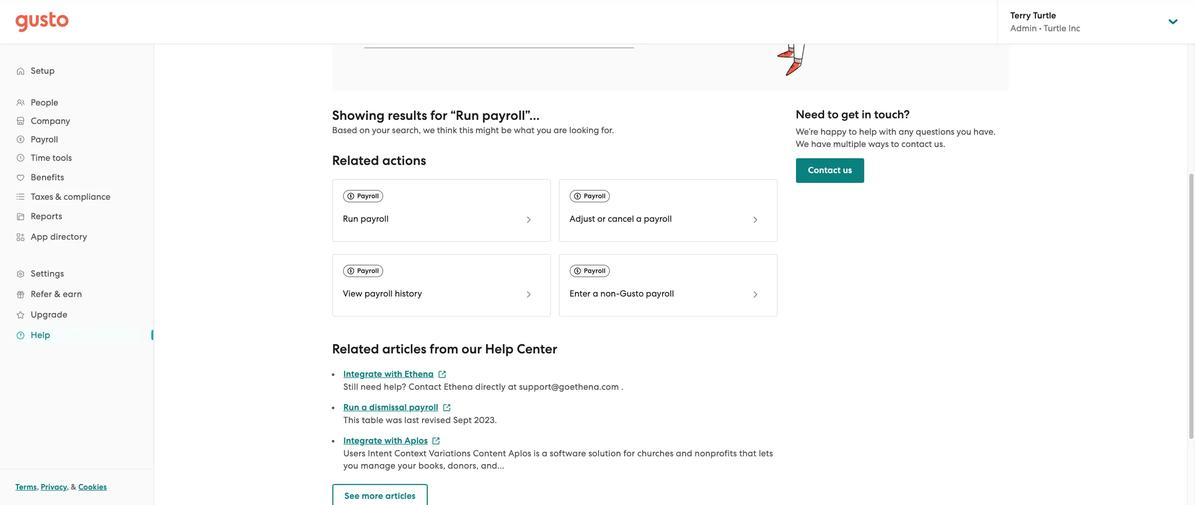 Task type: describe. For each thing, give the bounding box(es) containing it.
home image
[[15, 12, 69, 32]]

time tools button
[[10, 149, 143, 167]]

what
[[514, 125, 535, 136]]

software
[[550, 449, 586, 459]]

taxes
[[31, 192, 53, 202]]

help inside gusto navigation element
[[31, 330, 50, 341]]

might
[[476, 125, 499, 136]]

see more articles link
[[332, 485, 428, 506]]

need
[[361, 382, 382, 393]]

run for run payroll
[[343, 214, 358, 224]]

users intent context variations content aplos  is a software solution for churches and nonprofits that lets you manage your books, donors, and...
[[343, 449, 773, 472]]

table
[[362, 416, 384, 426]]

directory
[[50, 232, 87, 242]]

terms
[[15, 483, 37, 493]]

manage
[[361, 461, 396, 472]]

still need help?   contact ethena directly at  support@goethena.com .
[[343, 382, 630, 393]]

related for related articles from our help center
[[332, 342, 379, 358]]

cookies button
[[78, 482, 107, 494]]

enter a non-gusto payroll
[[570, 289, 674, 299]]

privacy
[[41, 483, 67, 493]]

us.
[[934, 139, 946, 149]]

taxes & compliance
[[31, 192, 111, 202]]

app directory
[[31, 232, 87, 242]]

looking
[[569, 125, 599, 136]]

with for ethena
[[384, 369, 403, 380]]

with for aplos
[[384, 436, 403, 447]]

this
[[459, 125, 473, 136]]

enter
[[570, 289, 591, 299]]

opens in a new tab image for run a dismissal payroll
[[443, 404, 451, 412]]

settings link
[[10, 265, 143, 283]]

integrate with aplos
[[343, 436, 428, 447]]

us
[[843, 165, 852, 176]]

adjust
[[570, 214, 595, 224]]

any
[[899, 127, 914, 137]]

this table was last revised sept 2023.
[[343, 416, 499, 426]]

app
[[31, 232, 48, 242]]

•
[[1039, 23, 1042, 33]]

in
[[862, 108, 872, 122]]

payroll for view payroll history
[[357, 267, 379, 275]]

showing results for " run payroll "... based on your search, we think this might be what you are looking for.
[[332, 108, 614, 136]]

or
[[597, 214, 606, 224]]

variations
[[429, 449, 471, 459]]

payroll button
[[10, 130, 143, 149]]

history
[[395, 289, 422, 299]]

terms link
[[15, 483, 37, 493]]

support@goethena.com
[[519, 382, 619, 393]]

0 horizontal spatial ethena
[[405, 369, 434, 380]]

admin
[[1011, 23, 1037, 33]]

taxes & compliance button
[[10, 188, 143, 206]]

opens in a new tab image for integrate with aplos
[[432, 438, 440, 446]]

showing
[[332, 108, 385, 124]]

2 vertical spatial to
[[891, 139, 900, 149]]

benefits link
[[10, 168, 143, 187]]

is
[[534, 449, 540, 459]]

have
[[811, 139, 831, 149]]

sept
[[453, 416, 472, 426]]

1 horizontal spatial help
[[485, 342, 514, 358]]

contact us button
[[796, 159, 865, 183]]

this
[[343, 416, 360, 426]]

list containing integrate with ethena
[[332, 368, 778, 473]]

privacy link
[[41, 483, 67, 493]]

0 horizontal spatial aplos
[[405, 436, 428, 447]]

integrate for integrate with ethena
[[343, 369, 382, 380]]

directly
[[475, 382, 506, 393]]

1 vertical spatial turtle
[[1044, 23, 1067, 33]]

payroll inside showing results for " run payroll "... based on your search, we think this might be what you are looking for.
[[482, 108, 525, 124]]

run inside showing results for " run payroll "... based on your search, we think this might be what you are looking for.
[[456, 108, 479, 124]]

a right cancel
[[636, 214, 642, 224]]

we
[[796, 139, 809, 149]]

0 vertical spatial articles
[[382, 342, 427, 358]]

terry
[[1011, 10, 1031, 21]]

adjust or cancel a payroll
[[570, 214, 672, 224]]

last
[[404, 416, 419, 426]]

opens in a new tab image
[[438, 371, 446, 379]]

people
[[31, 97, 58, 108]]

1 vertical spatial articles
[[385, 492, 416, 502]]

related actions
[[332, 153, 426, 169]]

you inside need to get in touch? we're happy to help with any questions you have. we have multiple ways to contact us.
[[957, 127, 972, 137]]

payroll inside dropdown button
[[31, 134, 58, 145]]

your inside users intent context variations content aplos  is a software solution for churches and nonprofits that lets you manage your books, donors, and...
[[398, 461, 416, 472]]

benefits
[[31, 172, 64, 183]]

payroll for adjust or cancel a payroll
[[584, 192, 606, 200]]

2 vertical spatial &
[[71, 483, 76, 493]]

churches
[[637, 449, 674, 459]]

contact inside button
[[808, 165, 841, 176]]

run a dismissal payroll
[[343, 403, 438, 414]]

help link
[[10, 326, 143, 345]]

.
[[621, 382, 624, 393]]

integrate with ethena link
[[343, 369, 446, 380]]

nonprofits
[[695, 449, 737, 459]]

have.
[[974, 127, 996, 137]]

intent
[[368, 449, 392, 459]]

need to get in touch? we're happy to help with any questions you have. we have multiple ways to contact us.
[[796, 108, 996, 149]]

context
[[394, 449, 427, 459]]

see more articles
[[345, 492, 416, 502]]



Task type: locate. For each thing, give the bounding box(es) containing it.
to left the get
[[828, 108, 839, 122]]

contact left us
[[808, 165, 841, 176]]

for inside showing results for " run payroll "... based on your search, we think this might be what you are looking for.
[[430, 108, 448, 124]]

0 horizontal spatial help
[[31, 330, 50, 341]]

and
[[676, 449, 693, 459]]

gusto navigation element
[[0, 44, 153, 362]]

1 horizontal spatial you
[[537, 125, 552, 136]]

1 vertical spatial list
[[332, 368, 778, 473]]

view
[[343, 289, 363, 299]]

with up ways
[[879, 127, 897, 137]]

1 horizontal spatial opens in a new tab image
[[443, 404, 451, 412]]

with up intent
[[384, 436, 403, 447]]

your inside showing results for " run payroll "... based on your search, we think this might be what you are looking for.
[[372, 125, 390, 136]]

aplos
[[405, 436, 428, 447], [509, 449, 532, 459]]

integrate up 'users'
[[343, 436, 382, 447]]

actions
[[382, 153, 426, 169]]

a
[[636, 214, 642, 224], [593, 289, 598, 299], [362, 403, 367, 414], [542, 449, 548, 459]]

0 horizontal spatial you
[[343, 461, 359, 472]]

0 vertical spatial contact
[[808, 165, 841, 176]]

1 horizontal spatial to
[[849, 127, 857, 137]]

aplos up context
[[405, 436, 428, 447]]

refer & earn
[[31, 289, 82, 300]]

1 vertical spatial related
[[332, 342, 379, 358]]

was
[[386, 416, 402, 426]]

1 vertical spatial ethena
[[444, 382, 473, 393]]

1 horizontal spatial ,
[[67, 483, 69, 493]]

you inside users intent context variations content aplos  is a software solution for churches and nonprofits that lets you manage your books, donors, and...
[[343, 461, 359, 472]]

for inside users intent context variations content aplos  is a software solution for churches and nonprofits that lets you manage your books, donors, and...
[[624, 449, 635, 459]]

1 vertical spatial aplos
[[509, 449, 532, 459]]

happy
[[821, 127, 847, 137]]

related for related actions
[[332, 153, 379, 169]]

2 integrate from the top
[[343, 436, 382, 447]]

2 horizontal spatial to
[[891, 139, 900, 149]]

that
[[739, 449, 757, 459]]

1 vertical spatial integrate
[[343, 436, 382, 447]]

ways
[[869, 139, 889, 149]]

to up multiple
[[849, 127, 857, 137]]

payroll
[[31, 134, 58, 145], [357, 192, 379, 200], [584, 192, 606, 200], [357, 267, 379, 275], [584, 267, 606, 275]]

you
[[537, 125, 552, 136], [957, 127, 972, 137], [343, 461, 359, 472]]

see
[[345, 492, 360, 502]]

your down context
[[398, 461, 416, 472]]

& for compliance
[[55, 192, 62, 202]]

, left privacy
[[37, 483, 39, 493]]

, left cookies button
[[67, 483, 69, 493]]

payroll up enter
[[584, 267, 606, 275]]

0 horizontal spatial ,
[[37, 483, 39, 493]]

1 horizontal spatial contact
[[808, 165, 841, 176]]

your right on
[[372, 125, 390, 136]]

touch?
[[874, 108, 910, 122]]

opens in a new tab image up revised
[[443, 404, 451, 412]]

people button
[[10, 93, 143, 112]]

a up table
[[362, 403, 367, 414]]

0 vertical spatial aplos
[[405, 436, 428, 447]]

related
[[332, 153, 379, 169], [332, 342, 379, 358]]

time tools
[[31, 153, 72, 163]]

0 horizontal spatial your
[[372, 125, 390, 136]]

0 horizontal spatial to
[[828, 108, 839, 122]]

0 vertical spatial ethena
[[405, 369, 434, 380]]

1 integrate from the top
[[343, 369, 382, 380]]

run for run a dismissal payroll
[[343, 403, 359, 414]]

0 vertical spatial your
[[372, 125, 390, 136]]

,
[[37, 483, 39, 493], [67, 483, 69, 493]]

for right solution
[[624, 449, 635, 459]]

for left " on the left top
[[430, 108, 448, 124]]

related down on
[[332, 153, 379, 169]]

ethena left opens in a new tab image
[[405, 369, 434, 380]]

content
[[473, 449, 506, 459]]

upgrade link
[[10, 306, 143, 324]]

ethena down opens in a new tab image
[[444, 382, 473, 393]]

gusto
[[620, 289, 644, 299]]

1 , from the left
[[37, 483, 39, 493]]

0 horizontal spatial opens in a new tab image
[[432, 438, 440, 446]]

0 vertical spatial turtle
[[1033, 10, 1056, 21]]

payroll up view payroll history
[[357, 267, 379, 275]]

list containing people
[[0, 93, 153, 346]]

be
[[501, 125, 512, 136]]

1 vertical spatial contact
[[409, 382, 442, 393]]

contact down opens in a new tab image
[[409, 382, 442, 393]]

1 vertical spatial for
[[624, 449, 635, 459]]

0 vertical spatial with
[[879, 127, 897, 137]]

& for earn
[[54, 289, 61, 300]]

get
[[842, 108, 859, 122]]

payroll for enter a non-gusto payroll
[[584, 267, 606, 275]]

company button
[[10, 112, 143, 130]]

2 horizontal spatial you
[[957, 127, 972, 137]]

& right taxes
[[55, 192, 62, 202]]

run payroll
[[343, 214, 389, 224]]

0 vertical spatial for
[[430, 108, 448, 124]]

on
[[360, 125, 370, 136]]

a right is
[[542, 449, 548, 459]]

dismissal
[[369, 403, 407, 414]]

you down 'users'
[[343, 461, 359, 472]]

"...
[[525, 108, 540, 124]]

2023.
[[474, 416, 497, 426]]

related up still
[[332, 342, 379, 358]]

2 vertical spatial with
[[384, 436, 403, 447]]

with inside need to get in touch? we're happy to help with any questions you have. we have multiple ways to contact us.
[[879, 127, 897, 137]]

a inside users intent context variations content aplos  is a software solution for churches and nonprofits that lets you manage your books, donors, and...
[[542, 449, 548, 459]]

1 vertical spatial your
[[398, 461, 416, 472]]

run
[[456, 108, 479, 124], [343, 214, 358, 224], [343, 403, 359, 414]]

time
[[31, 153, 50, 163]]

& inside dropdown button
[[55, 192, 62, 202]]

cookies
[[78, 483, 107, 493]]

opens in a new tab image inside integrate with aplos link
[[432, 438, 440, 446]]

& left cookies button
[[71, 483, 76, 493]]

0 vertical spatial integrate
[[343, 369, 382, 380]]

based
[[332, 125, 357, 136]]

users
[[343, 449, 366, 459]]

a left non-
[[593, 289, 598, 299]]

0 horizontal spatial for
[[430, 108, 448, 124]]

0 vertical spatial &
[[55, 192, 62, 202]]

0 vertical spatial opens in a new tab image
[[443, 404, 451, 412]]

solution
[[589, 449, 621, 459]]

lets
[[759, 449, 773, 459]]

revised
[[422, 416, 451, 426]]

we're
[[796, 127, 819, 137]]

books,
[[418, 461, 446, 472]]

more
[[362, 492, 383, 502]]

0 vertical spatial related
[[332, 153, 379, 169]]

help down 'upgrade'
[[31, 330, 50, 341]]

articles right more
[[385, 492, 416, 502]]

with
[[879, 127, 897, 137], [384, 369, 403, 380], [384, 436, 403, 447]]

our
[[462, 342, 482, 358]]

need
[[796, 108, 825, 122]]

refer
[[31, 289, 52, 300]]

0 vertical spatial to
[[828, 108, 839, 122]]

1 horizontal spatial aplos
[[509, 449, 532, 459]]

to down any
[[891, 139, 900, 149]]

search,
[[392, 125, 421, 136]]

& left earn
[[54, 289, 61, 300]]

0 horizontal spatial contact
[[409, 382, 442, 393]]

1 vertical spatial run
[[343, 214, 358, 224]]

payroll
[[482, 108, 525, 124], [361, 214, 389, 224], [644, 214, 672, 224], [365, 289, 393, 299], [646, 289, 674, 299], [409, 403, 438, 414]]

we
[[423, 125, 435, 136]]

questions
[[916, 127, 955, 137]]

multiple
[[833, 139, 866, 149]]

1 horizontal spatial your
[[398, 461, 416, 472]]

0 vertical spatial run
[[456, 108, 479, 124]]

with up help?
[[384, 369, 403, 380]]

upgrade
[[31, 310, 67, 320]]

1 vertical spatial help
[[485, 342, 514, 358]]

aplos left is
[[509, 449, 532, 459]]

payroll up the run payroll at the top
[[357, 192, 379, 200]]

and...
[[481, 461, 504, 472]]

0 horizontal spatial list
[[0, 93, 153, 346]]

you left are
[[537, 125, 552, 136]]

reports link
[[10, 207, 143, 226]]

integrate for integrate with aplos
[[343, 436, 382, 447]]

&
[[55, 192, 62, 202], [54, 289, 61, 300], [71, 483, 76, 493]]

you left have. on the top right
[[957, 127, 972, 137]]

integrate up need
[[343, 369, 382, 380]]

articles up integrate with ethena link
[[382, 342, 427, 358]]

2 , from the left
[[67, 483, 69, 493]]

at
[[508, 382, 517, 393]]

opens in a new tab image
[[443, 404, 451, 412], [432, 438, 440, 446]]

1 vertical spatial to
[[849, 127, 857, 137]]

contact
[[902, 139, 932, 149]]

view payroll history
[[343, 289, 422, 299]]

results
[[388, 108, 427, 124]]

list
[[0, 93, 153, 346], [332, 368, 778, 473]]

opens in a new tab image up variations
[[432, 438, 440, 446]]

2 related from the top
[[332, 342, 379, 358]]

payroll for run payroll
[[357, 192, 379, 200]]

0 vertical spatial help
[[31, 330, 50, 341]]

terry turtle admin • turtle inc
[[1011, 10, 1081, 33]]

from
[[430, 342, 459, 358]]

tools
[[52, 153, 72, 163]]

payroll up time
[[31, 134, 58, 145]]

0 vertical spatial list
[[0, 93, 153, 346]]

are
[[554, 125, 567, 136]]

compliance
[[64, 192, 111, 202]]

payroll up or
[[584, 192, 606, 200]]

for.
[[601, 125, 614, 136]]

aplos inside users intent context variations content aplos  is a software solution for churches and nonprofits that lets you manage your books, donors, and...
[[509, 449, 532, 459]]

non-
[[601, 289, 620, 299]]

opens in a new tab image inside run a dismissal payroll link
[[443, 404, 451, 412]]

turtle up •
[[1033, 10, 1056, 21]]

1 horizontal spatial ethena
[[444, 382, 473, 393]]

donors,
[[448, 461, 479, 472]]

1 vertical spatial with
[[384, 369, 403, 380]]

2 vertical spatial run
[[343, 403, 359, 414]]

help right our on the left bottom
[[485, 342, 514, 358]]

1 related from the top
[[332, 153, 379, 169]]

related articles from our help center
[[332, 342, 557, 358]]

reports
[[31, 211, 62, 222]]

you inside showing results for " run payroll "... based on your search, we think this might be what you are looking for.
[[537, 125, 552, 136]]

1 horizontal spatial list
[[332, 368, 778, 473]]

1 vertical spatial opens in a new tab image
[[432, 438, 440, 446]]

turtle right •
[[1044, 23, 1067, 33]]

help?
[[384, 382, 406, 393]]

inc
[[1069, 23, 1081, 33]]

1 vertical spatial &
[[54, 289, 61, 300]]

1 horizontal spatial for
[[624, 449, 635, 459]]



Task type: vqa. For each thing, say whether or not it's contained in the screenshot.
The Asked
no



